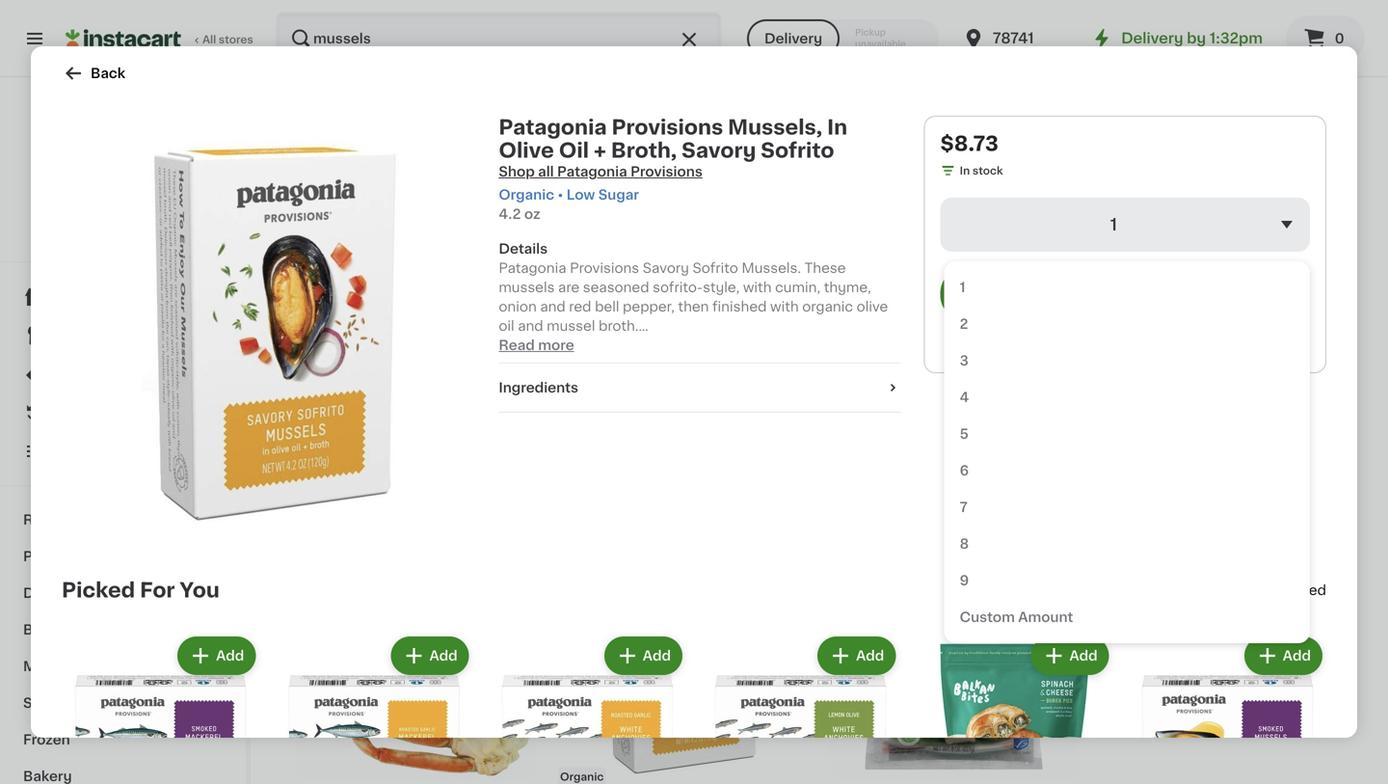 Task type: locate. For each thing, give the bounding box(es) containing it.
6
[[1107, 33, 1121, 53], [960, 464, 969, 477]]

details
[[499, 242, 548, 256]]

add button
[[463, 164, 537, 198], [1270, 164, 1344, 198], [1270, 535, 1344, 570], [179, 638, 254, 673], [393, 638, 467, 673], [606, 638, 681, 673], [820, 638, 894, 673], [1033, 638, 1108, 673], [1247, 638, 1321, 673]]

delivery
[[1122, 31, 1184, 45], [765, 32, 823, 45]]

1 vertical spatial &
[[62, 660, 73, 673]]

mussels, for patagonia provisions mussels, in olive oil + broth, savory sofrito
[[972, 447, 1031, 461]]

provisions up the seasoned
[[570, 261, 640, 275]]

then
[[678, 300, 709, 313]]

market left fresh
[[1150, 447, 1197, 461]]

& right meat
[[62, 660, 73, 673]]

olive inside patagonia provisions mussels, in olive oil + broth, savory sofrito
[[827, 466, 862, 480]]

provisions left smoked
[[360, 447, 430, 461]]

in for patagonia provisions mussels, in olive oil + broth, savory sofrito shop all patagonia provisions organic • low sugar 4.2 oz
[[828, 117, 848, 137]]

product group containing patagonia provisions mussels, in olive oil + broth, savory sofrito
[[827, 158, 1081, 483]]

+ inside patagonia provisions mussels, in olive oil + broth, savory sofrito shop all patagonia provisions organic • low sugar 4.2 oz
[[594, 140, 607, 161]]

with down mussels.
[[743, 281, 772, 294]]

$ 8 73 up mussels
[[293, 422, 329, 442]]

+ down $8.73 element
[[887, 466, 896, 480]]

1 for 1 2 3 4 5 6 7 8 9 custom amount
[[960, 281, 966, 294]]

0 horizontal spatial delivery
[[765, 32, 823, 45]]

1 horizontal spatial delivery
[[1122, 31, 1184, 45]]

0 horizontal spatial 6
[[960, 464, 969, 477]]

1 vertical spatial 6
[[960, 464, 969, 477]]

2 vertical spatial sofrito
[[993, 466, 1039, 480]]

broth, inside patagonia provisions mussels, in olive oil + broth, savory sofrito shop all patagonia provisions organic • low sugar 4.2 oz
[[611, 140, 677, 161]]

mussels, down $8.73 element
[[972, 447, 1031, 461]]

oz inside patagonia provisions mussels, in olive oil + broth, savory sofrito shop all patagonia provisions organic • low sugar 4.2 oz
[[525, 207, 541, 221]]

oz up details
[[525, 207, 541, 221]]

dairy & eggs
[[23, 586, 113, 600]]

list box
[[945, 261, 1311, 643]]

delivery for delivery
[[765, 32, 823, 45]]

for
[[140, 580, 175, 600]]

+ up patagonia
[[594, 140, 607, 161]]

provisions inside patagonia provisions smoked mussels 4.2 oz
[[360, 447, 430, 461]]

pepper,
[[623, 300, 675, 313]]

product group
[[289, 0, 543, 127], [558, 0, 812, 127], [289, 158, 543, 498], [827, 158, 1081, 483], [1097, 158, 1350, 464], [1097, 529, 1350, 784], [62, 633, 260, 784], [275, 633, 473, 784], [489, 633, 687, 784], [702, 633, 900, 784], [916, 633, 1114, 784], [1129, 633, 1327, 784]]

$ right stores in the top of the page
[[293, 34, 300, 45]]

1 vertical spatial market
[[1150, 447, 1197, 461]]

mussels, down delivery button
[[728, 117, 823, 137]]

$ down the store
[[831, 34, 838, 45]]

0 vertical spatial oz
[[525, 207, 541, 221]]

broth, for patagonia provisions mussels, in olive oil + broth, savory sofrito shop all patagonia provisions organic • low sugar 4.2 oz
[[611, 140, 677, 161]]

sofrito inside patagonia provisions mussels, in olive oil + broth, savory sofrito shop all patagonia provisions organic • low sugar 4.2 oz
[[761, 140, 835, 161]]

you
[[180, 580, 220, 600]]

0 horizontal spatial in
[[828, 117, 848, 137]]

8 up 9
[[960, 537, 969, 551]]

2
[[960, 317, 969, 331]]

these
[[805, 261, 846, 275]]

guarantee
[[148, 234, 204, 244]]

savory inside patagonia provisions mussels, in olive oil + broth, savory sofrito shop all patagonia provisions organic • low sugar 4.2 oz
[[682, 140, 756, 161]]

0 vertical spatial &
[[64, 586, 75, 600]]

2 horizontal spatial sofrito
[[993, 466, 1039, 480]]

all
[[203, 34, 216, 45]]

1 vertical spatial 1
[[960, 281, 966, 294]]

1 vertical spatial with
[[771, 300, 799, 313]]

policy
[[135, 215, 169, 225]]

oil inside patagonia provisions mussels, in olive oil + broth, savory sofrito
[[865, 466, 884, 480]]

2 vertical spatial savory
[[943, 466, 990, 480]]

are
[[558, 281, 580, 294]]

0 horizontal spatial olive
[[499, 140, 554, 161]]

8
[[300, 33, 314, 53], [569, 33, 583, 53], [300, 422, 314, 442], [960, 537, 969, 551]]

1 horizontal spatial +
[[887, 466, 896, 480]]

$8.73 element
[[827, 419, 1081, 444]]

stock
[[973, 165, 1003, 176]]

0 horizontal spatial oz
[[309, 485, 322, 496]]

central
[[71, 192, 123, 205], [1097, 447, 1146, 461]]

0 horizontal spatial 4.2
[[289, 485, 307, 496]]

0 horizontal spatial broth,
[[611, 140, 677, 161]]

1 horizontal spatial oil
[[865, 466, 884, 480]]

delivery inside button
[[765, 32, 823, 45]]

1 vertical spatial oil
[[865, 466, 884, 480]]

savory up provisions
[[682, 140, 756, 161]]

1 vertical spatial olive
[[827, 466, 862, 480]]

provisions inside patagonia provisions mussels, in olive oil + broth, savory sofrito
[[899, 447, 968, 461]]

1 vertical spatial organic button
[[558, 529, 812, 784]]

4.2
[[499, 207, 521, 221], [289, 485, 307, 496]]

sofrito for patagonia provisions mussels, in olive oil + broth, savory sofrito shop all patagonia provisions organic • low sugar 4.2 oz
[[761, 140, 835, 161]]

snacks & candy link
[[12, 685, 234, 721]]

0 vertical spatial mussels,
[[728, 117, 823, 137]]

savory inside patagonia provisions mussels, in olive oil + broth, savory sofrito
[[943, 466, 990, 480]]

1 horizontal spatial oz
[[525, 207, 541, 221]]

73 up mussels
[[316, 423, 329, 433]]

0 vertical spatial organic button
[[558, 158, 812, 498]]

$ left 98
[[1100, 34, 1107, 45]]

sugar
[[599, 188, 639, 202]]

$ 8 73
[[293, 33, 329, 53], [562, 33, 599, 53], [293, 422, 329, 442]]

1 horizontal spatial in
[[960, 165, 970, 176]]

mussels, inside patagonia provisions mussels, in olive oil + broth, savory sofrito shop all patagonia provisions organic • low sugar 4.2 oz
[[728, 117, 823, 137]]

0 button
[[1287, 15, 1366, 62]]

central for central market fresh sea scallops
[[1097, 447, 1146, 461]]

broth, down $8.73 element
[[899, 466, 940, 480]]

provisions up provisions
[[612, 117, 724, 137]]

$
[[293, 34, 300, 45], [562, 34, 569, 45], [831, 34, 838, 45], [1100, 34, 1107, 45], [293, 423, 300, 433]]

in down 11
[[828, 117, 848, 137]]

provisions inside patagonia provisions mussels, in olive oil + broth, savory sofrito shop all patagonia provisions organic • low sugar 4.2 oz
[[612, 117, 724, 137]]

back button
[[62, 62, 125, 85]]

sofrito inside patagonia provisions mussels, in olive oil + broth, savory sofrito
[[993, 466, 1039, 480]]

patagonia for patagonia provisions smoked mussels 4.2 oz
[[289, 447, 357, 461]]

0 horizontal spatial 1
[[960, 281, 966, 294]]

market up policy at the left top of the page
[[126, 192, 175, 205]]

provisions down $8.73 element
[[899, 447, 968, 461]]

1 horizontal spatial 4.2
[[499, 207, 521, 221]]

1 horizontal spatial 6
[[1107, 33, 1121, 53]]

in stock
[[960, 165, 1003, 176]]

meat & seafood link
[[12, 648, 234, 685]]

6 left 98
[[1107, 33, 1121, 53]]

fresh
[[1200, 447, 1238, 461]]

2 vertical spatial &
[[77, 696, 88, 710]]

+
[[594, 140, 607, 161], [887, 466, 896, 480]]

market inside button
[[1150, 447, 1197, 461]]

& left candy at the left bottom of the page
[[77, 696, 88, 710]]

1 vertical spatial savory
[[643, 261, 689, 275]]

73 up sponsored badge image
[[585, 34, 599, 45]]

8 up sponsored badge image
[[569, 33, 583, 53]]

market for central market fresh sea scallops
[[1150, 447, 1197, 461]]

provisions
[[612, 117, 724, 137], [570, 261, 640, 275], [360, 447, 430, 461], [899, 447, 968, 461]]

64
[[858, 34, 873, 45]]

provisions for patagonia provisions mussels, in olive oil + broth, savory sofrito shop all patagonia provisions organic • low sugar 4.2 oz
[[612, 117, 724, 137]]

savory for patagonia provisions mussels, in olive oil + broth, savory sofrito shop all patagonia provisions organic • low sugar 4.2 oz
[[682, 140, 756, 161]]

$ 8 73 right stores in the top of the page
[[293, 33, 329, 53]]

0 horizontal spatial sofrito
[[693, 261, 739, 275]]

patagonia provisions smoked mussels 4.2 oz
[[289, 447, 489, 496]]

+ for patagonia provisions mussels, in olive oil + broth, savory sofrito shop all patagonia provisions organic • low sugar 4.2 oz
[[594, 140, 607, 161]]

0 horizontal spatial mussels,
[[728, 117, 823, 137]]

5
[[960, 427, 969, 441]]

0 vertical spatial sofrito
[[761, 140, 835, 161]]

8 inside 1 2 3 4 5 6 7 8 9 custom amount
[[960, 537, 969, 551]]

patagonia for patagonia provisions mussels, in olive oil + broth, savory sofrito shop all patagonia provisions organic • low sugar 4.2 oz
[[499, 117, 607, 137]]

1
[[1111, 217, 1118, 233], [960, 281, 966, 294]]

1 horizontal spatial sofrito
[[761, 140, 835, 161]]

central market
[[71, 192, 175, 205]]

oil down $8.73 element
[[865, 466, 884, 480]]

+ inside patagonia provisions mussels, in olive oil + broth, savory sofrito
[[887, 466, 896, 480]]

1 horizontal spatial market
[[1150, 447, 1197, 461]]

sofrito-
[[653, 281, 703, 294]]

patagonia inside patagonia provisions mussels, in olive oil + broth, savory sofrito
[[827, 447, 895, 461]]

1 inside field
[[1111, 217, 1118, 233]]

0 horizontal spatial market
[[126, 192, 175, 205]]

market
[[126, 192, 175, 205], [1150, 447, 1197, 461]]

more
[[538, 339, 574, 352]]

1 vertical spatial sofrito
[[693, 261, 739, 275]]

satisfaction
[[81, 234, 146, 244]]

1 vertical spatial mussels,
[[972, 447, 1031, 461]]

olive
[[499, 140, 554, 161], [827, 466, 862, 480]]

0 vertical spatial 4.2
[[499, 207, 521, 221]]

oil up patagonia
[[559, 140, 589, 161]]

4.2 down mussels
[[289, 485, 307, 496]]

1 2 3 4 5 6 7 8 9 custom amount
[[960, 281, 1074, 624]]

patagonia provisions mussels, in olive oil + broth, savory sofrito
[[827, 447, 1047, 480]]

2 organic button from the top
[[558, 529, 812, 784]]

1 horizontal spatial olive
[[827, 466, 862, 480]]

bakery
[[23, 770, 72, 783]]

oil inside patagonia provisions mussels, in olive oil + broth, savory sofrito shop all patagonia provisions organic • low sugar 4.2 oz
[[559, 140, 589, 161]]

0 vertical spatial and
[[540, 300, 566, 313]]

1 vertical spatial in
[[960, 165, 970, 176]]

2 horizontal spatial in
[[1034, 447, 1047, 461]]

None search field
[[276, 12, 722, 66]]

1 vertical spatial 4.2
[[289, 485, 307, 496]]

instacart logo image
[[66, 27, 181, 50]]

with down cumin,
[[771, 300, 799, 313]]

6 down 5
[[960, 464, 969, 477]]

broth, inside patagonia provisions mussels, in olive oil + broth, savory sofrito
[[899, 466, 940, 480]]

0 horizontal spatial central
[[71, 192, 123, 205]]

recipes link
[[12, 501, 234, 538]]

and down 'are'
[[540, 300, 566, 313]]

savory up '7'
[[943, 466, 990, 480]]

1 horizontal spatial mussels,
[[972, 447, 1031, 461]]

broth, up provisions
[[611, 140, 677, 161]]

olive inside patagonia provisions mussels, in olive oil + broth, savory sofrito shop all patagonia provisions organic • low sugar 4.2 oz
[[499, 140, 554, 161]]

patagonia
[[499, 117, 607, 137], [499, 261, 567, 275], [289, 447, 357, 461], [827, 447, 895, 461]]

0 vertical spatial +
[[594, 140, 607, 161]]

0 vertical spatial 6
[[1107, 33, 1121, 53]]

provisions for patagonia provisions mussels, in olive oil + broth, savory sofrito
[[899, 447, 968, 461]]

delivery by 1:32pm
[[1122, 31, 1263, 45]]

0 horizontal spatial oil
[[559, 140, 589, 161]]

olive
[[857, 300, 889, 313]]

in for patagonia provisions mussels, in olive oil + broth, savory sofrito
[[1034, 447, 1047, 461]]

0 vertical spatial in
[[828, 117, 848, 137]]

$ 8 73 up sponsored badge image
[[562, 33, 599, 53]]

all stores
[[203, 34, 253, 45]]

1 inside 1 2 3 4 5 6 7 8 9 custom amount
[[960, 281, 966, 294]]

and up read more button
[[518, 319, 544, 333]]

0 vertical spatial 1
[[1111, 217, 1118, 233]]

in down $8.73 element
[[1034, 447, 1047, 461]]

savory
[[682, 140, 756, 161], [643, 261, 689, 275], [943, 466, 990, 480]]

onion
[[499, 300, 537, 313]]

2 vertical spatial in
[[1034, 447, 1047, 461]]

1 vertical spatial +
[[887, 466, 896, 480]]

0 vertical spatial savory
[[682, 140, 756, 161]]

patagonia
[[557, 165, 627, 178]]

in left stock on the right of page
[[960, 165, 970, 176]]

oz
[[525, 207, 541, 221], [309, 485, 322, 496]]

6 inside $ 6 98 /lb
[[1107, 33, 1121, 53]]

& left the eggs
[[64, 586, 75, 600]]

patagonia inside patagonia provisions mussels, in olive oil + broth, savory sofrito shop all patagonia provisions organic • low sugar 4.2 oz
[[499, 117, 607, 137]]

custom
[[960, 610, 1015, 624]]

4.2 up details
[[499, 207, 521, 221]]

in inside patagonia provisions mussels, in olive oil + broth, savory sofrito
[[1034, 447, 1047, 461]]

choice
[[860, 13, 891, 21]]

provisions for patagonia provisions smoked mussels 4.2 oz
[[360, 447, 430, 461]]

recipes
[[23, 513, 80, 527]]

broth, for patagonia provisions mussels, in olive oil + broth, savory sofrito
[[899, 466, 940, 480]]

&
[[64, 586, 75, 600], [62, 660, 73, 673], [77, 696, 88, 710]]

mussels.
[[742, 261, 801, 275]]

1 horizontal spatial 1
[[1111, 217, 1118, 233]]

1 horizontal spatial broth,
[[899, 466, 940, 480]]

savory up sofrito-
[[643, 261, 689, 275]]

oz down mussels
[[309, 485, 322, 496]]

& for snacks
[[77, 696, 88, 710]]

patagonia inside patagonia provisions smoked mussels 4.2 oz
[[289, 447, 357, 461]]

bakery link
[[12, 758, 234, 784]]

1 vertical spatial broth,
[[899, 466, 940, 480]]

oil for patagonia provisions mussels, in olive oil + broth, savory sofrito
[[865, 466, 884, 480]]

1 vertical spatial central
[[1097, 447, 1146, 461]]

delivery button
[[747, 19, 840, 58]]

scallops
[[1270, 447, 1328, 461]]

mussels, inside patagonia provisions mussels, in olive oil + broth, savory sofrito
[[972, 447, 1031, 461]]

0 vertical spatial broth,
[[611, 140, 677, 161]]

0 vertical spatial olive
[[499, 140, 554, 161]]

mussels,
[[728, 117, 823, 137], [972, 447, 1031, 461]]

0 vertical spatial central
[[71, 192, 123, 205]]

in inside patagonia provisions mussels, in olive oil + broth, savory sofrito shop all patagonia provisions organic • low sugar 4.2 oz
[[828, 117, 848, 137]]

in
[[828, 117, 848, 137], [960, 165, 970, 176], [1034, 447, 1047, 461]]

1 vertical spatial oz
[[309, 485, 322, 496]]

0 vertical spatial oil
[[559, 140, 589, 161]]

0 vertical spatial market
[[126, 192, 175, 205]]

1 horizontal spatial central
[[1097, 447, 1146, 461]]

view
[[65, 215, 92, 225]]

central inside button
[[1097, 447, 1146, 461]]

0 horizontal spatial +
[[594, 140, 607, 161]]



Task type: vqa. For each thing, say whether or not it's contained in the screenshot.
to inside there's more to explore shop 43 stores (and counting) in richmond.
no



Task type: describe. For each thing, give the bounding box(es) containing it.
3
[[960, 354, 969, 367]]

1 field
[[941, 198, 1311, 252]]

low
[[567, 188, 595, 202]]

picked
[[62, 580, 135, 600]]

& for dairy
[[64, 586, 75, 600]]

beverages
[[23, 623, 97, 637]]

organic inside patagonia provisions mussels, in olive oil + broth, savory sofrito shop all patagonia provisions organic • low sugar 4.2 oz
[[499, 188, 555, 202]]

$ inside $ 6 98 /lb
[[1100, 34, 1107, 45]]

patagonia provisions mussels, in olive oil + broth, savory sofrito image
[[77, 131, 476, 530]]

eggs
[[78, 586, 113, 600]]

central market logo image
[[81, 100, 165, 185]]

8 right stores in the top of the page
[[300, 33, 314, 53]]

mussels
[[499, 281, 555, 294]]

olive for patagonia provisions mussels, in olive oil + broth, savory sofrito shop all patagonia provisions organic • low sugar 4.2 oz
[[499, 140, 554, 161]]

1:32pm
[[1210, 31, 1263, 45]]

central for central market
[[71, 192, 123, 205]]

by
[[1187, 31, 1207, 45]]

sofrito for patagonia provisions mussels, in olive oil + broth, savory sofrito
[[993, 466, 1039, 480]]

olive for patagonia provisions mussels, in olive oil + broth, savory sofrito
[[827, 466, 862, 480]]

4.2 inside patagonia provisions smoked mussels 4.2 oz
[[289, 485, 307, 496]]

view pricing policy link
[[65, 212, 180, 228]]

snacks
[[23, 696, 74, 710]]

service type group
[[747, 19, 939, 58]]

finished
[[713, 300, 767, 313]]

1 organic button from the top
[[558, 158, 812, 498]]

savory inside details patagonia provisions savory sofrito mussels. these mussels are seasoned sofrito-style, with cumin, thyme, onion and red bell pepper, then finished with organic olive oil and mussel broth. read more
[[643, 261, 689, 275]]

smoked
[[433, 447, 489, 461]]

$ 6 98 /lb
[[1100, 32, 1166, 53]]

provisions
[[631, 165, 703, 178]]

bell
[[595, 300, 620, 313]]

produce link
[[12, 538, 234, 575]]

organic
[[803, 300, 854, 313]]

organic inside product group
[[829, 400, 873, 411]]

produce
[[23, 550, 82, 563]]

market for central market
[[126, 192, 175, 205]]

picked for you
[[62, 580, 220, 600]]

candy
[[91, 696, 137, 710]]

100% satisfaction guarantee
[[49, 234, 204, 244]]

+ for patagonia provisions mussels, in olive oil + broth, savory sofrito
[[887, 466, 896, 480]]

patagonia inside details patagonia provisions savory sofrito mussels. these mussels are seasoned sofrito-style, with cumin, thyme, onion and red bell pepper, then finished with organic olive oil and mussel broth. read more
[[499, 261, 567, 275]]

back
[[91, 67, 125, 80]]

dairy & eggs link
[[12, 575, 234, 611]]

78741 button
[[962, 12, 1078, 66]]

8 up mussels
[[300, 422, 314, 442]]

patagonia for patagonia provisions mussels, in olive oil + broth, savory sofrito
[[827, 447, 895, 461]]

9
[[960, 574, 969, 587]]

1 for 1
[[1111, 217, 1118, 233]]

4
[[960, 391, 970, 404]]

4.2 inside patagonia provisions mussels, in olive oil + broth, savory sofrito shop all patagonia provisions organic • low sugar 4.2 oz
[[499, 207, 521, 221]]

$ inside $ 11 64
[[831, 34, 838, 45]]

view pricing policy
[[65, 215, 169, 225]]

store choice
[[833, 13, 891, 21]]

shop
[[499, 165, 535, 178]]

store
[[833, 13, 858, 21]]

seasoned
[[583, 281, 650, 294]]

oil for patagonia provisions mussels, in olive oil + broth, savory sofrito shop all patagonia provisions organic • low sugar 4.2 oz
[[559, 140, 589, 161]]

provisions inside details patagonia provisions savory sofrito mussels. these mussels are seasoned sofrito-style, with cumin, thyme, onion and red bell pepper, then finished with organic olive oil and mussel broth. read more
[[570, 261, 640, 275]]

0 vertical spatial with
[[743, 281, 772, 294]]

$34.94 per pound element
[[1097, 419, 1350, 444]]

all stores link
[[66, 12, 255, 66]]

$ 11 64
[[831, 33, 873, 53]]

central market link
[[71, 100, 175, 208]]

stores
[[219, 34, 253, 45]]

meat
[[23, 660, 59, 673]]

$ up mussels
[[293, 423, 300, 433]]

1 vertical spatial and
[[518, 319, 544, 333]]

mussels
[[289, 466, 345, 480]]

& for meat
[[62, 660, 73, 673]]

read more button
[[499, 336, 574, 355]]

100% satisfaction guarantee button
[[30, 228, 216, 247]]

sea
[[1241, 447, 1266, 461]]

central market fresh sea scallops
[[1097, 447, 1328, 461]]

thyme,
[[824, 281, 872, 294]]

details patagonia provisions savory sofrito mussels. these mussels are seasoned sofrito-style, with cumin, thyme, onion and red bell pepper, then finished with organic olive oil and mussel broth. read more
[[499, 242, 889, 352]]

oz inside patagonia provisions smoked mussels 4.2 oz
[[309, 485, 322, 496]]

dairy
[[23, 586, 61, 600]]

nsored
[[1280, 583, 1327, 597]]

mussels, for patagonia provisions mussels, in olive oil + broth, savory sofrito shop all patagonia provisions organic • low sugar 4.2 oz
[[728, 117, 823, 137]]

6 inside 1 2 3 4 5 6 7 8 9 custom amount
[[960, 464, 969, 477]]

details button
[[499, 239, 901, 258]]

$6.98 per pound element
[[1097, 31, 1350, 56]]

sofrito inside details patagonia provisions savory sofrito mussels. these mussels are seasoned sofrito-style, with cumin, thyme, onion and red bell pepper, then finished with organic olive oil and mussel broth. read more
[[693, 261, 739, 275]]

amount
[[1019, 610, 1074, 624]]

patagonia provisions mussels, in olive oil + broth, savory sofrito shop all patagonia provisions organic • low sugar 4.2 oz
[[499, 117, 848, 221]]

delivery for delivery by 1:32pm
[[1122, 31, 1184, 45]]

$8.73
[[941, 134, 999, 154]]

sponsored badge image
[[558, 111, 617, 122]]

100%
[[49, 234, 79, 244]]

mussel
[[547, 319, 595, 333]]

73 right stores in the top of the page
[[316, 34, 329, 45]]

11
[[838, 33, 856, 53]]

oil
[[499, 319, 515, 333]]

$ up sponsored badge image
[[562, 34, 569, 45]]

78741
[[993, 31, 1035, 45]]

seafood
[[77, 660, 135, 673]]

ingredients button
[[499, 378, 901, 397]]

pricing
[[94, 215, 133, 225]]

/lb
[[1146, 32, 1166, 47]]

cumin,
[[775, 281, 821, 294]]

savory for patagonia provisions mussels, in olive oil + broth, savory sofrito
[[943, 466, 990, 480]]

all
[[538, 165, 554, 178]]

central market fresh sea scallops button
[[1097, 158, 1350, 464]]

style,
[[703, 281, 740, 294]]

list box containing 1
[[945, 261, 1311, 643]]

beverages link
[[12, 611, 234, 648]]

delivery by 1:32pm link
[[1091, 27, 1263, 50]]

meat & seafood
[[23, 660, 135, 673]]

98
[[1123, 34, 1138, 45]]

red
[[569, 300, 592, 313]]

ingredients
[[499, 381, 579, 394]]



